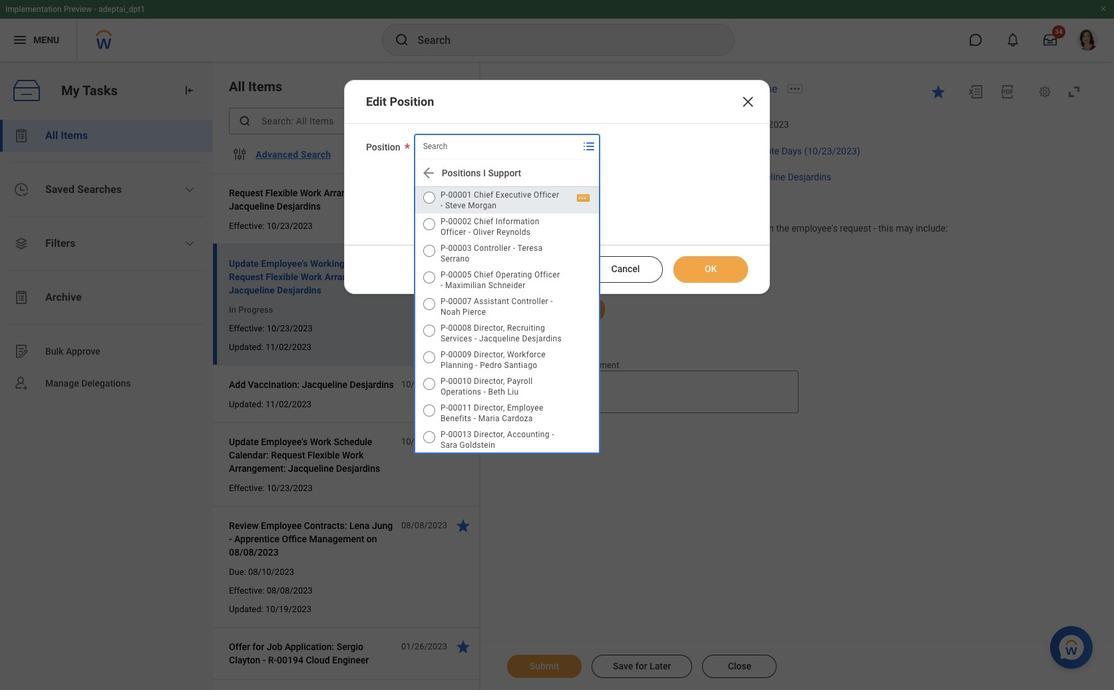 Task type: locate. For each thing, give the bounding box(es) containing it.
edit
[[366, 95, 387, 109], [531, 304, 547, 314]]

1 horizontal spatial time
[[754, 83, 778, 95]]

officer down teresa
[[534, 270, 560, 280]]

request down the configure image
[[229, 188, 263, 198]]

chief up oliver on the left top of the page
[[474, 217, 494, 226]]

position inside button
[[550, 304, 584, 314]]

vaccination:
[[248, 380, 300, 390]]

p- up steve
[[441, 190, 448, 200]]

2 p- from the top
[[441, 217, 448, 226]]

items down my
[[61, 129, 88, 142]]

2 clipboard image from the top
[[13, 290, 29, 306]]

edit position up recruiting
[[531, 304, 584, 314]]

all inside button
[[45, 129, 58, 142]]

0 horizontal spatial working
[[310, 258, 345, 269]]

1 change from the top
[[615, 244, 647, 254]]

2 vertical spatial position
[[550, 304, 584, 314]]

3 director, from the top
[[474, 377, 505, 386]]

0 horizontal spatial employee
[[261, 521, 302, 531]]

2 vertical spatial 08/08/2023
[[267, 586, 313, 596]]

11/20/2023
[[401, 188, 448, 198]]

controller down oliver on the left top of the page
[[474, 244, 511, 253]]

successfully
[[589, 197, 641, 208]]

edit position down search icon
[[366, 95, 434, 109]]

0 horizontal spatial controller
[[474, 244, 511, 253]]

star image for add vaccination: jacqueline desjardins
[[456, 377, 471, 393]]

all
[[229, 79, 245, 95], [45, 129, 58, 142]]

p- for 00011
[[441, 404, 448, 413]]

chief up maximilian
[[474, 270, 494, 280]]

p- up services
[[441, 324, 448, 333]]

hybrid
[[713, 146, 740, 156]]

director, inside p-00009 director, workforce planning - pedro santiago
[[474, 350, 505, 360]]

(10/23/2023)
[[805, 146, 861, 156]]

desjardins inside request flexible work arrangement: jacqueline desjardins
[[277, 201, 321, 212]]

2 remote from the left
[[748, 146, 780, 156]]

1 chief from the top
[[474, 190, 494, 200]]

11/02/2023 down x image
[[740, 119, 790, 130]]

request up successfully
[[589, 171, 622, 182]]

0 horizontal spatial items
[[61, 129, 88, 142]]

fullscreen image
[[1067, 84, 1083, 100]]

chief for schneider
[[474, 270, 494, 280]]

star image down benefits
[[456, 434, 471, 450]]

1 vertical spatial employee
[[261, 521, 302, 531]]

1 vertical spatial all items
[[45, 129, 88, 142]]

jacqueline up p-00009 director, workforce planning - pedro santiago
[[479, 334, 520, 344]]

review
[[229, 521, 259, 531]]

1 horizontal spatial all
[[229, 79, 245, 95]]

1 horizontal spatial controller
[[512, 297, 548, 306]]

on right based on the right top of page
[[764, 223, 774, 234]]

clipboard image
[[13, 128, 29, 144], [13, 290, 29, 306]]

arrangement: inside update employee's working time: request flexible work arrangement: jacqueline desjardins
[[325, 272, 382, 282]]

my tasks element
[[0, 61, 213, 691]]

1 vertical spatial edit
[[531, 304, 547, 314]]

2 | from the left
[[696, 119, 698, 130]]

the down appropriate
[[649, 244, 662, 254]]

10/23/2023 down "update employee's work schedule calendar: request flexible work arrangement: jacqueline desjardins"
[[267, 483, 313, 493]]

controller
[[474, 244, 511, 253], [512, 297, 548, 306]]

working up remote work > work/remote hybrid - remote days (10/23/2023) link
[[713, 83, 752, 95]]

successfully completed
[[589, 197, 688, 208]]

1 clipboard image from the top
[[13, 128, 29, 144]]

0 vertical spatial change
[[615, 244, 647, 254]]

10/23/2023 up maximilian
[[401, 258, 448, 268]]

0 vertical spatial employee's
[[657, 83, 710, 95]]

- inside 'p-00002 chief information officer - oliver reynolds'
[[468, 228, 471, 237]]

working inside update employee's working time: request flexible work arrangement: jacqueline desjardins
[[310, 258, 345, 269]]

‎-
[[263, 655, 266, 666]]

11/02/2023 down vaccination:
[[266, 400, 312, 410]]

schedule
[[696, 256, 734, 267], [334, 437, 372, 448]]

remote left >
[[589, 146, 621, 156]]

update employee's work schedule calendar: request flexible work arrangement: jacqueline desjardins
[[229, 437, 380, 474]]

1 vertical spatial 08/08/2023
[[229, 547, 279, 558]]

star image down 00003
[[456, 256, 471, 272]]

p- up serrano
[[441, 244, 448, 253]]

request inside update employee's working time: request flexible work arrangement: jacqueline desjardins
[[229, 272, 264, 282]]

p- for 00013
[[441, 430, 448, 440]]

34
[[438, 83, 445, 90]]

1 horizontal spatial |
[[696, 119, 698, 130]]

p- for 00005
[[441, 270, 448, 280]]

p-00007 assistant controller - noah pierce
[[441, 297, 553, 317]]

may
[[896, 223, 914, 234]]

star image left export to excel icon at top
[[931, 84, 947, 100]]

effective: 10/23/2023 down progress
[[229, 324, 313, 334]]

1 horizontal spatial schedule
[[696, 256, 734, 267]]

close environment banner image
[[1100, 5, 1108, 13]]

p- for 00010
[[441, 377, 448, 386]]

arrangement: down time:
[[325, 272, 382, 282]]

updated: 11/02/2023 up vaccination:
[[229, 342, 312, 352]]

0 vertical spatial clipboard image
[[13, 128, 29, 144]]

1 p- from the top
[[441, 190, 448, 200]]

work
[[623, 146, 644, 156], [659, 171, 680, 182], [300, 188, 322, 198], [665, 269, 686, 279], [301, 272, 322, 282], [310, 437, 332, 448], [342, 450, 364, 461]]

services
[[441, 334, 472, 344]]

flexible inside update employee's working time: request flexible work arrangement: jacqueline desjardins
[[266, 272, 298, 282]]

0 horizontal spatial on
[[367, 534, 377, 545]]

manage
[[45, 378, 79, 389]]

all items inside button
[[45, 129, 88, 142]]

2 vertical spatial 11/02/2023
[[266, 400, 312, 410]]

1 horizontal spatial on
[[764, 223, 774, 234]]

arrangement:
[[682, 171, 739, 182], [324, 188, 381, 198], [325, 272, 382, 282], [229, 463, 286, 474]]

chief up morgan
[[474, 190, 494, 200]]

00001
[[448, 190, 472, 200]]

position
[[390, 95, 434, 109], [366, 142, 401, 153], [550, 304, 584, 314]]

on down jung
[[367, 534, 377, 545]]

request up in progress on the left top of page
[[229, 272, 264, 282]]

0 vertical spatial edit
[[366, 95, 387, 109]]

review employee contracts: lena jung - apprentice office management on 08/08/2023
[[229, 521, 393, 558]]

1 vertical spatial star image
[[456, 377, 471, 393]]

advanced search button
[[250, 141, 336, 168]]

director, for maria
[[474, 404, 505, 413]]

pedro
[[480, 361, 502, 370]]

executive
[[496, 190, 532, 200]]

8 p- from the top
[[441, 377, 448, 386]]

director, down the pierce
[[474, 324, 505, 333]]

p- for 00002
[[441, 217, 448, 226]]

director, inside the "p-00011 director, employee benefits - maria cardoza"
[[474, 404, 505, 413]]

p- inside the p-00005 chief operating officer - maximilian schneider
[[441, 270, 448, 280]]

0 vertical spatial all items
[[229, 79, 282, 95]]

list
[[0, 120, 213, 400]]

officer inside p-00001 chief executive officer - steve morgan
[[534, 190, 559, 200]]

employee's
[[792, 223, 838, 234]]

p- up planning
[[441, 350, 448, 360]]

search image
[[394, 32, 410, 48]]

1 vertical spatial change
[[615, 256, 647, 267]]

director, up maria
[[474, 404, 505, 413]]

1 vertical spatial controller
[[512, 297, 548, 306]]

officer down 00002
[[441, 228, 466, 237]]

jacqueline inside p-00008 director, recruiting services - jacqueline desjardins
[[479, 334, 520, 344]]

remote left days
[[748, 146, 780, 156]]

the
[[620, 223, 634, 234], [777, 223, 790, 234], [649, 244, 662, 254], [649, 256, 662, 267], [649, 269, 662, 279]]

director, for pedro
[[474, 350, 505, 360]]

director, up pedro
[[474, 350, 505, 360]]

11/02/2023 up vaccination:
[[266, 342, 312, 352]]

2 vertical spatial officer
[[534, 270, 560, 280]]

2 star image from the top
[[456, 377, 471, 393]]

2 chief from the top
[[474, 217, 494, 226]]

effective: 10/23/2023 down calendar:
[[229, 483, 313, 493]]

updated: 11/02/2023
[[229, 342, 312, 352], [229, 400, 312, 410]]

star image
[[456, 185, 471, 201], [456, 377, 471, 393], [456, 518, 471, 534]]

1 vertical spatial time
[[664, 244, 685, 254]]

employee's inside update employee's working time: request flexible work arrangement: jacqueline desjardins
[[261, 258, 308, 269]]

jacqueline up in progress on the left top of page
[[229, 285, 275, 296]]

1 vertical spatial items
[[61, 129, 88, 142]]

update up "created: 10/23/2023 | effective: 10/23/2023 | updated: 11/02/2023"
[[621, 83, 654, 95]]

3 effective: 10/23/2023 from the top
[[229, 483, 313, 493]]

1 horizontal spatial request flexible work arrangement: jacqueline desjardins
[[589, 171, 832, 182]]

inbox large image
[[1044, 33, 1058, 47]]

officer inside 'p-00002 chief information officer - oliver reynolds'
[[441, 228, 466, 237]]

1 vertical spatial request flexible work arrangement: jacqueline desjardins
[[229, 188, 381, 212]]

08/08/2023 inside the 'review employee contracts: lena jung - apprentice office management on 08/08/2023'
[[229, 547, 279, 558]]

time
[[754, 83, 778, 95], [664, 244, 685, 254]]

employee's up "created: 10/23/2023 | effective: 10/23/2023 | updated: 11/02/2023"
[[657, 83, 710, 95]]

0 vertical spatial all
[[229, 79, 245, 95]]

1 vertical spatial chief
[[474, 217, 494, 226]]

0 vertical spatial updated: 11/02/2023
[[229, 342, 312, 352]]

overall up information
[[510, 197, 539, 208]]

| up work/remote
[[696, 119, 698, 130]]

08/08/2023 right jung
[[401, 521, 448, 531]]

employee up the office
[[261, 521, 302, 531]]

0 vertical spatial on
[[764, 223, 774, 234]]

0 horizontal spatial time
[[664, 244, 685, 254]]

3 star image from the top
[[456, 518, 471, 534]]

director, inside the "p-00010 director, payroll operations - beth liu"
[[474, 377, 505, 386]]

1 vertical spatial schedule
[[334, 437, 372, 448]]

director, down maria
[[474, 430, 505, 440]]

0 horizontal spatial edit
[[366, 95, 387, 109]]

00013
[[448, 430, 472, 440]]

2 updated: 11/02/2023 from the top
[[229, 400, 312, 410]]

edit position
[[366, 95, 434, 109], [531, 304, 584, 314]]

request flexible work arrangement: jacqueline desjardins down search
[[229, 188, 381, 212]]

2 vertical spatial star image
[[456, 518, 471, 534]]

2 vertical spatial employee's
[[261, 437, 308, 448]]

action bar region
[[481, 642, 1115, 691]]

office
[[282, 534, 307, 545]]

star image for review employee contracts: lena jung - apprentice office management on 08/08/2023
[[456, 518, 471, 534]]

0 horizontal spatial all items
[[45, 129, 88, 142]]

update inside update employee's working time: request flexible work arrangement: jacqueline desjardins
[[229, 258, 259, 269]]

2 overall from the top
[[510, 197, 539, 208]]

0 horizontal spatial all
[[45, 129, 58, 142]]

0 vertical spatial officer
[[534, 190, 559, 200]]

3 chief from the top
[[474, 270, 494, 280]]

10/23/2023 down request flexible work arrangement: jacqueline desjardins button on the left top of the page
[[267, 221, 313, 231]]

0 vertical spatial star image
[[456, 185, 471, 201]]

controller inside "p-00007 assistant controller - noah pierce"
[[512, 297, 548, 306]]

p- inside the p-00003 controller - teresa serrano
[[441, 244, 448, 253]]

p- for 00001
[[441, 190, 448, 200]]

5 director, from the top
[[474, 430, 505, 440]]

clipboard image inside the archive button
[[13, 290, 29, 306]]

p- up the noah
[[441, 297, 448, 306]]

2 effective: 10/23/2023 from the top
[[229, 324, 313, 334]]

flexible
[[625, 171, 656, 182], [266, 188, 298, 198], [266, 272, 298, 282], [308, 450, 340, 461]]

for
[[253, 642, 265, 653]]

5 p- from the top
[[441, 297, 448, 306]]

on
[[764, 223, 774, 234], [367, 534, 377, 545]]

overall status element
[[589, 189, 688, 209]]

controller up recruiting
[[512, 297, 548, 306]]

0 vertical spatial position
[[390, 95, 434, 109]]

all items down my
[[45, 129, 88, 142]]

officer for p-00001 chief executive officer - steve morgan
[[534, 190, 559, 200]]

chief inside p-00001 chief executive officer - steve morgan
[[474, 190, 494, 200]]

1 vertical spatial edit position
[[531, 304, 584, 314]]

implementation
[[5, 5, 62, 14]]

p- inside p-00009 director, workforce planning - pedro santiago
[[441, 350, 448, 360]]

0 horizontal spatial schedule
[[334, 437, 372, 448]]

1 horizontal spatial items
[[248, 79, 282, 95]]

officer for p-00005 chief operating officer - maximilian schneider
[[534, 270, 560, 280]]

transformation import image
[[182, 84, 196, 97]]

director, inside 'p-00013 director, accounting - sara goldstein'
[[474, 430, 505, 440]]

08/08/2023 down apprentice
[[229, 547, 279, 558]]

| down do
[[599, 119, 601, 130]]

00005
[[448, 270, 472, 280]]

updated:
[[701, 119, 738, 130], [229, 342, 264, 352], [229, 400, 264, 410], [229, 605, 264, 615]]

1 vertical spatial working
[[310, 258, 345, 269]]

all inside item list element
[[229, 79, 245, 95]]

update for update the appropriate information based on the employee's request - this may include:
[[589, 223, 618, 234]]

update down successfully
[[589, 223, 618, 234]]

update up calendar:
[[229, 437, 259, 448]]

planning
[[441, 361, 473, 370]]

update inside "update employee's work schedule calendar: request flexible work arrangement: jacqueline desjardins"
[[229, 437, 259, 448]]

p- for 00009
[[441, 350, 448, 360]]

all items up search image
[[229, 79, 282, 95]]

arrangement: inside "update employee's work schedule calendar: request flexible work arrangement: jacqueline desjardins"
[[229, 463, 286, 474]]

0 vertical spatial items
[[248, 79, 282, 95]]

edit position inside dialog
[[366, 95, 434, 109]]

p- inside 'p-00002 chief information officer - oliver reynolds'
[[441, 217, 448, 226]]

jacqueline inside button
[[302, 380, 348, 390]]

effective: 10/23/2023 for employee's
[[229, 483, 313, 493]]

1 vertical spatial effective: 10/23/2023
[[229, 324, 313, 334]]

overall
[[510, 171, 539, 182], [510, 197, 539, 208]]

0 horizontal spatial request flexible work arrangement: jacqueline desjardins
[[229, 188, 381, 212]]

6 p- from the top
[[441, 324, 448, 333]]

adeptai_dpt1
[[99, 5, 145, 14]]

director, up beth
[[474, 377, 505, 386]]

offer for job application: sergio clayton ‎- r-00194 cloud engineer
[[229, 642, 369, 666]]

0 vertical spatial edit position
[[366, 95, 434, 109]]

p- up operations
[[441, 377, 448, 386]]

effective: 10/23/2023 for flexible
[[229, 221, 313, 231]]

p- inside p-00001 chief executive officer - steve morgan
[[441, 190, 448, 200]]

request inside request flexible work arrangement: jacqueline desjardins
[[229, 188, 263, 198]]

- inside the "p-00010 director, payroll operations - beth liu"
[[484, 388, 486, 397]]

4 p- from the top
[[441, 270, 448, 280]]

updated: down effective: 08/08/2023
[[229, 605, 264, 615]]

star image for effective: 10/23/2023
[[456, 434, 471, 450]]

star image right 01/26/2023
[[456, 639, 471, 655]]

request inside "update employee's work schedule calendar: request flexible work arrangement: jacqueline desjardins"
[[271, 450, 305, 461]]

work/remote
[[654, 146, 711, 156]]

enter your comment text field
[[542, 371, 799, 414]]

1 effective: 10/23/2023 from the top
[[229, 221, 313, 231]]

- inside the "p-00011 director, employee benefits - maria cardoza"
[[474, 414, 476, 424]]

jacqueline up contracts:
[[288, 463, 334, 474]]

10 p- from the top
[[441, 430, 448, 440]]

1 horizontal spatial working
[[713, 83, 752, 95]]

0 vertical spatial employee
[[507, 404, 544, 413]]

star image for in progress
[[456, 256, 471, 272]]

profile logan mcneil element
[[1070, 25, 1107, 55]]

0 horizontal spatial |
[[599, 119, 601, 130]]

employee up cardoza at the bottom left of the page
[[507, 404, 544, 413]]

archive button
[[0, 282, 213, 314]]

status
[[541, 197, 568, 208]]

edit position button
[[510, 296, 605, 323]]

1 vertical spatial officer
[[441, 228, 466, 237]]

0 vertical spatial overall
[[510, 171, 539, 182]]

0 vertical spatial request flexible work arrangement: jacqueline desjardins
[[589, 171, 832, 182]]

overall up executive
[[510, 171, 539, 182]]

request flexible work arrangement: jacqueline desjardins down remote work > work/remote hybrid - remote days (10/23/2023)
[[589, 171, 832, 182]]

change the time type change the weekly schedule hours change the work shift
[[615, 244, 762, 279]]

1 vertical spatial employee's
[[261, 258, 308, 269]]

- inside banner
[[94, 5, 97, 14]]

notifications large image
[[1007, 33, 1020, 47]]

clipboard image inside the all items button
[[13, 128, 29, 144]]

34 items
[[438, 83, 463, 90]]

effective: 10/23/2023 down request flexible work arrangement: jacqueline desjardins button on the left top of the page
[[229, 221, 313, 231]]

request right calendar:
[[271, 450, 305, 461]]

p- inside 'p-00013 director, accounting - sara goldstein'
[[441, 430, 448, 440]]

my
[[61, 82, 80, 98]]

1 horizontal spatial all items
[[229, 79, 282, 95]]

00011
[[448, 404, 472, 413]]

sergio
[[337, 642, 364, 653]]

add vaccination: jacqueline desjardins button
[[229, 377, 394, 393]]

working for time:
[[310, 258, 345, 269]]

1 star image from the top
[[456, 185, 471, 201]]

1 vertical spatial overall
[[510, 197, 539, 208]]

jacqueline right vaccination:
[[302, 380, 348, 390]]

|
[[599, 119, 601, 130], [696, 119, 698, 130]]

p- up benefits
[[441, 404, 448, 413]]

star image
[[931, 84, 947, 100], [456, 256, 471, 272], [456, 434, 471, 450], [456, 639, 471, 655]]

the left weekly
[[649, 256, 662, 267]]

edit inside button
[[531, 304, 547, 314]]

- inside p-00009 director, workforce planning - pedro santiago
[[475, 361, 478, 370]]

p- inside the "p-00010 director, payroll operations - beth liu"
[[441, 377, 448, 386]]

chief inside 'p-00002 chief information officer - oliver reynolds'
[[474, 217, 494, 226]]

updated: up remote work > work/remote hybrid - remote days (10/23/2023) link
[[701, 119, 738, 130]]

edit position inside button
[[531, 304, 584, 314]]

employee's up calendar:
[[261, 437, 308, 448]]

0 vertical spatial effective: 10/23/2023
[[229, 221, 313, 231]]

employee's up progress
[[261, 258, 308, 269]]

serrano
[[441, 254, 470, 264]]

my tasks
[[61, 82, 118, 98]]

chief
[[474, 190, 494, 200], [474, 217, 494, 226], [474, 270, 494, 280]]

working left time:
[[310, 258, 345, 269]]

santiago
[[504, 361, 537, 370]]

p- inside the "p-00011 director, employee benefits - maria cardoza"
[[441, 404, 448, 413]]

teresa
[[518, 244, 543, 253]]

2 vertical spatial effective: 10/23/2023
[[229, 483, 313, 493]]

1 vertical spatial clipboard image
[[13, 290, 29, 306]]

enter your comment
[[542, 360, 620, 370]]

1 horizontal spatial edit position
[[531, 304, 584, 314]]

items up search image
[[248, 79, 282, 95]]

2 director, from the top
[[474, 350, 505, 360]]

rename image
[[13, 344, 29, 360]]

hours
[[737, 256, 762, 267]]

update for update employee's working time
[[621, 83, 654, 95]]

1 vertical spatial updated: 11/02/2023
[[229, 400, 312, 410]]

jung
[[372, 521, 393, 531]]

1 horizontal spatial employee
[[507, 404, 544, 413]]

p- down serrano
[[441, 270, 448, 280]]

change
[[615, 244, 647, 254], [615, 256, 647, 267], [615, 269, 647, 279]]

reynolds
[[497, 228, 531, 237]]

p-00001 chief executive officer - steve morgan
[[441, 190, 559, 210]]

steve
[[445, 201, 466, 210]]

0 horizontal spatial remote
[[589, 146, 621, 156]]

workforce
[[507, 350, 546, 360]]

0 vertical spatial working
[[713, 83, 752, 95]]

configure image
[[232, 147, 248, 162]]

1 horizontal spatial remote
[[748, 146, 780, 156]]

p- inside "p-00007 assistant controller - noah pierce"
[[441, 297, 448, 306]]

p- inside p-00008 director, recruiting services - jacqueline desjardins
[[441, 324, 448, 333]]

0 vertical spatial schedule
[[696, 256, 734, 267]]

1 vertical spatial all
[[45, 129, 58, 142]]

controller inside the p-00003 controller - teresa serrano
[[474, 244, 511, 253]]

employee's for update employee's working time
[[657, 83, 710, 95]]

chief for morgan
[[474, 190, 494, 200]]

employee's inside "update employee's work schedule calendar: request flexible work arrangement: jacqueline desjardins"
[[261, 437, 308, 448]]

0 vertical spatial controller
[[474, 244, 511, 253]]

3 p- from the top
[[441, 244, 448, 253]]

flexible inside "update employee's work schedule calendar: request flexible work arrangement: jacqueline desjardins"
[[308, 450, 340, 461]]

edit position dialog
[[344, 80, 770, 294]]

7 p- from the top
[[441, 350, 448, 360]]

p- up sara on the bottom of the page
[[441, 430, 448, 440]]

arrangement: down calendar:
[[229, 463, 286, 474]]

update up in progress on the left top of page
[[229, 258, 259, 269]]

- inside the 'review employee contracts: lena jung - apprentice office management on 08/08/2023'
[[229, 534, 232, 545]]

engineer
[[332, 655, 369, 666]]

jacqueline down the configure image
[[229, 201, 275, 212]]

all items inside item list element
[[229, 79, 282, 95]]

items inside item list element
[[248, 79, 282, 95]]

2 vertical spatial chief
[[474, 270, 494, 280]]

export to excel image
[[968, 84, 984, 100]]

1 vertical spatial on
[[367, 534, 377, 545]]

0 horizontal spatial edit position
[[366, 95, 434, 109]]

your
[[564, 360, 581, 370]]

updated: 11/02/2023 down vaccination:
[[229, 400, 312, 410]]

arrangement: down search
[[324, 188, 381, 198]]

chief inside the p-00005 chief operating officer - maximilian schneider
[[474, 270, 494, 280]]

0 vertical spatial chief
[[474, 190, 494, 200]]

p- for 00008
[[441, 324, 448, 333]]

overall status
[[510, 197, 568, 208]]

bulk
[[45, 346, 64, 357]]

10/23/2023
[[547, 119, 597, 130], [644, 119, 694, 130], [267, 221, 313, 231], [401, 258, 448, 268], [267, 324, 313, 334], [401, 380, 448, 390], [401, 437, 448, 447], [267, 483, 313, 493]]

p- down steve
[[441, 217, 448, 226]]

officer down overall process
[[534, 190, 559, 200]]

director, inside p-00008 director, recruiting services - jacqueline desjardins
[[474, 324, 505, 333]]

4 director, from the top
[[474, 404, 505, 413]]

morgan
[[468, 201, 497, 210]]

- inside 'p-00013 director, accounting - sara goldstein'
[[552, 430, 554, 440]]

1 director, from the top
[[474, 324, 505, 333]]

9 p- from the top
[[441, 404, 448, 413]]

08/08/2023 up 10/19/2023
[[267, 586, 313, 596]]

2 vertical spatial change
[[615, 269, 647, 279]]

officer inside the p-00005 chief operating officer - maximilian schneider
[[534, 270, 560, 280]]

desjardins inside "update employee's work schedule calendar: request flexible work arrangement: jacqueline desjardins"
[[336, 463, 380, 474]]

update
[[621, 83, 654, 95], [589, 223, 618, 234], [229, 258, 259, 269], [229, 437, 259, 448]]

1 horizontal spatial edit
[[531, 304, 547, 314]]

1 overall from the top
[[510, 171, 539, 182]]

schedule inside "update employee's work schedule calendar: request flexible work arrangement: jacqueline desjardins"
[[334, 437, 372, 448]]



Task type: describe. For each thing, give the bounding box(es) containing it.
jacqueline inside update employee's working time: request flexible work arrangement: jacqueline desjardins
[[229, 285, 275, 296]]

p-00010 director, payroll operations - beth liu
[[441, 377, 533, 397]]

apprentice
[[234, 534, 280, 545]]

update employee's working time: request flexible work arrangement: jacqueline desjardins
[[229, 258, 382, 296]]

manage delegations link
[[0, 368, 213, 400]]

contracts:
[[304, 521, 347, 531]]

work inside 'change the time type change the weekly schedule hours change the work shift'
[[665, 269, 686, 279]]

i
[[483, 168, 486, 178]]

completed
[[643, 197, 688, 208]]

1 | from the left
[[599, 119, 601, 130]]

remote work > work/remote hybrid - remote days (10/23/2023) link
[[589, 143, 861, 156]]

due: 08/10/2023
[[229, 567, 294, 577]]

bulk approve link
[[0, 336, 213, 368]]

cancel
[[612, 264, 640, 274]]

- inside p-00001 chief executive officer - steve morgan
[[441, 201, 443, 210]]

time inside 'change the time type change the weekly schedule hours change the work shift'
[[664, 244, 685, 254]]

director, for goldstein
[[474, 430, 505, 440]]

director, for jacqueline
[[474, 324, 505, 333]]

desjardins inside button
[[350, 380, 394, 390]]

complete to do
[[510, 81, 605, 97]]

advanced
[[256, 149, 299, 160]]

support
[[488, 168, 522, 178]]

working for time
[[713, 83, 752, 95]]

assistant
[[474, 297, 509, 306]]

updated: 10/19/2023
[[229, 605, 312, 615]]

chief for reynolds
[[474, 217, 494, 226]]

manage delegations
[[45, 378, 131, 389]]

cancel button
[[589, 256, 663, 283]]

00194
[[277, 655, 304, 666]]

lena
[[350, 521, 370, 531]]

work inside update employee's working time: request flexible work arrangement: jacqueline desjardins
[[301, 272, 322, 282]]

to
[[571, 81, 585, 97]]

on inside the 'review employee contracts: lena jung - apprentice office management on 08/08/2023'
[[367, 534, 377, 545]]

the left employee's
[[777, 223, 790, 234]]

flexible inside request flexible work arrangement: jacqueline desjardins button
[[266, 188, 298, 198]]

management
[[309, 534, 365, 545]]

employee's for update employee's working time: request flexible work arrangement: jacqueline desjardins
[[261, 258, 308, 269]]

x image
[[741, 94, 757, 110]]

update for update employee's work schedule calendar: request flexible work arrangement: jacqueline desjardins
[[229, 437, 259, 448]]

- inside the p-00003 controller - teresa serrano
[[513, 244, 515, 253]]

all items button
[[0, 120, 213, 152]]

jacqueline inside "update employee's work schedule calendar: request flexible work arrangement: jacqueline desjardins"
[[288, 463, 334, 474]]

employee's for update employee's work schedule calendar: request flexible work arrangement: jacqueline desjardins
[[261, 437, 308, 448]]

information
[[686, 223, 734, 234]]

search
[[301, 149, 331, 160]]

director, for beth
[[474, 377, 505, 386]]

3 change from the top
[[615, 269, 647, 279]]

officer for p-00002 chief information officer - oliver reynolds
[[441, 228, 466, 237]]

in progress
[[229, 305, 273, 315]]

edit inside dialog
[[366, 95, 387, 109]]

time:
[[347, 258, 371, 269]]

overall for overall process
[[510, 171, 539, 182]]

star image for request flexible work arrangement: jacqueline desjardins
[[456, 185, 471, 201]]

appropriate
[[636, 223, 684, 234]]

10/23/2023 up prompts image
[[547, 119, 597, 130]]

benefits
[[441, 414, 472, 424]]

delegations
[[81, 378, 131, 389]]

complete
[[510, 81, 568, 97]]

>
[[647, 146, 652, 156]]

the down 'successfully completed'
[[620, 223, 634, 234]]

- inside "p-00007 assistant controller - noah pierce"
[[551, 297, 553, 306]]

prompts image
[[581, 139, 597, 154]]

employee inside the 'review employee contracts: lena jung - apprentice office management on 08/08/2023'
[[261, 521, 302, 531]]

maximilian
[[445, 281, 486, 290]]

arrangement: down remote work > work/remote hybrid - remote days (10/23/2023)
[[682, 171, 739, 182]]

shift
[[688, 269, 707, 279]]

request inside request flexible work arrangement: jacqueline desjardins link
[[589, 171, 622, 182]]

0 vertical spatial 08/08/2023
[[401, 521, 448, 531]]

10/23/2023 down progress
[[267, 324, 313, 334]]

- inside p-00008 director, recruiting services - jacqueline desjardins
[[475, 334, 477, 344]]

0 vertical spatial 11/02/2023
[[740, 119, 790, 130]]

noah
[[441, 308, 460, 317]]

p-00011 director, employee benefits - maria cardoza
[[441, 404, 544, 424]]

arrow left image
[[421, 165, 437, 181]]

bulk approve
[[45, 346, 100, 357]]

desjardins inside update employee's working time: request flexible work arrangement: jacqueline desjardins
[[277, 285, 322, 296]]

00007
[[448, 297, 472, 306]]

information
[[496, 217, 540, 226]]

based
[[736, 223, 762, 234]]

view printable version (pdf) image
[[1000, 84, 1016, 100]]

overall for overall status
[[510, 197, 539, 208]]

1 remote from the left
[[589, 146, 621, 156]]

implementation preview -   adeptai_dpt1 banner
[[0, 0, 1115, 61]]

2 change from the top
[[615, 256, 647, 267]]

preview
[[64, 5, 92, 14]]

clipboard image for all items
[[13, 128, 29, 144]]

00008
[[448, 324, 472, 333]]

updated: down in progress on the left top of page
[[229, 342, 264, 352]]

due:
[[229, 567, 246, 577]]

instructions
[[510, 223, 560, 234]]

search image
[[238, 115, 252, 128]]

comment
[[583, 360, 620, 370]]

clipboard image for archive
[[13, 290, 29, 306]]

maria
[[478, 414, 500, 424]]

update for update employee's working time: request flexible work arrangement: jacqueline desjardins
[[229, 258, 259, 269]]

goldstein
[[460, 441, 495, 450]]

0 vertical spatial time
[[754, 83, 778, 95]]

- inside the p-00005 chief operating officer - maximilian schneider
[[441, 281, 443, 290]]

employee inside the "p-00011 director, employee benefits - maria cardoza"
[[507, 404, 544, 413]]

items
[[447, 83, 463, 90]]

list containing all items
[[0, 120, 213, 400]]

00009
[[448, 350, 472, 360]]

Position field
[[415, 135, 578, 158]]

10/23/2023 left the 00013
[[401, 437, 448, 447]]

archive
[[45, 291, 82, 304]]

clayton
[[229, 655, 261, 666]]

1 vertical spatial 11/02/2023
[[266, 342, 312, 352]]

p-00009 director, workforce planning - pedro santiago
[[441, 350, 546, 370]]

p-00008 director, recruiting services - jacqueline desjardins
[[441, 324, 562, 344]]

approve
[[66, 346, 100, 357]]

the right the cancel
[[649, 269, 662, 279]]

calendar:
[[229, 450, 269, 461]]

offer for job application: sergio clayton ‎- r-00194 cloud engineer button
[[229, 639, 394, 669]]

schedule inside 'change the time type change the weekly schedule hours change the work shift'
[[696, 256, 734, 267]]

beth
[[488, 388, 505, 397]]

update employee's working time: request flexible work arrangement: jacqueline desjardins button
[[229, 256, 394, 298]]

10/23/2023 left 00010
[[401, 380, 448, 390]]

00003
[[448, 244, 472, 253]]

flexible inside request flexible work arrangement: jacqueline desjardins link
[[625, 171, 656, 182]]

ok
[[705, 264, 717, 274]]

days
[[782, 146, 802, 156]]

10/23/2023 up work/remote
[[644, 119, 694, 130]]

application:
[[285, 642, 335, 653]]

positions i support
[[442, 168, 522, 178]]

review employee contracts: lena jung - apprentice office management on 08/08/2023 button
[[229, 518, 394, 561]]

tasks
[[83, 82, 118, 98]]

star image for 01/26/2023
[[456, 639, 471, 655]]

jacqueline down days
[[741, 171, 786, 182]]

process
[[541, 171, 575, 182]]

request flexible work arrangement: jacqueline desjardins button
[[229, 185, 394, 214]]

item list element
[[213, 61, 481, 691]]

enter
[[542, 360, 562, 370]]

add
[[229, 380, 246, 390]]

p- for 00003
[[441, 244, 448, 253]]

request flexible work arrangement: jacqueline desjardins inside button
[[229, 188, 381, 212]]

cloud
[[306, 655, 330, 666]]

p- for 00007
[[441, 297, 448, 306]]

add vaccination: jacqueline desjardins
[[229, 380, 394, 390]]

weekly
[[665, 256, 694, 267]]

related actions image
[[577, 194, 587, 203]]

updated: down add
[[229, 400, 264, 410]]

overall process
[[510, 171, 575, 182]]

1 vertical spatial position
[[366, 142, 401, 153]]

1 updated: 11/02/2023 from the top
[[229, 342, 312, 352]]

user plus image
[[13, 376, 29, 392]]

update the appropriate information based on the employee's request - this may include:
[[589, 223, 949, 234]]

desjardins inside p-00008 director, recruiting services - jacqueline desjardins
[[522, 334, 562, 344]]

00002
[[448, 217, 472, 226]]

items inside the all items button
[[61, 129, 88, 142]]

p-00013 director, accounting - sara goldstein
[[441, 430, 554, 450]]

00010
[[448, 377, 472, 386]]

job
[[267, 642, 283, 653]]

payroll
[[507, 377, 533, 386]]

do
[[588, 81, 605, 97]]



Task type: vqa. For each thing, say whether or not it's contained in the screenshot.
Arrangement: within the Update Employee's Working Time: Request Flexible Work Arrangement: Jacqueline Desjardins
yes



